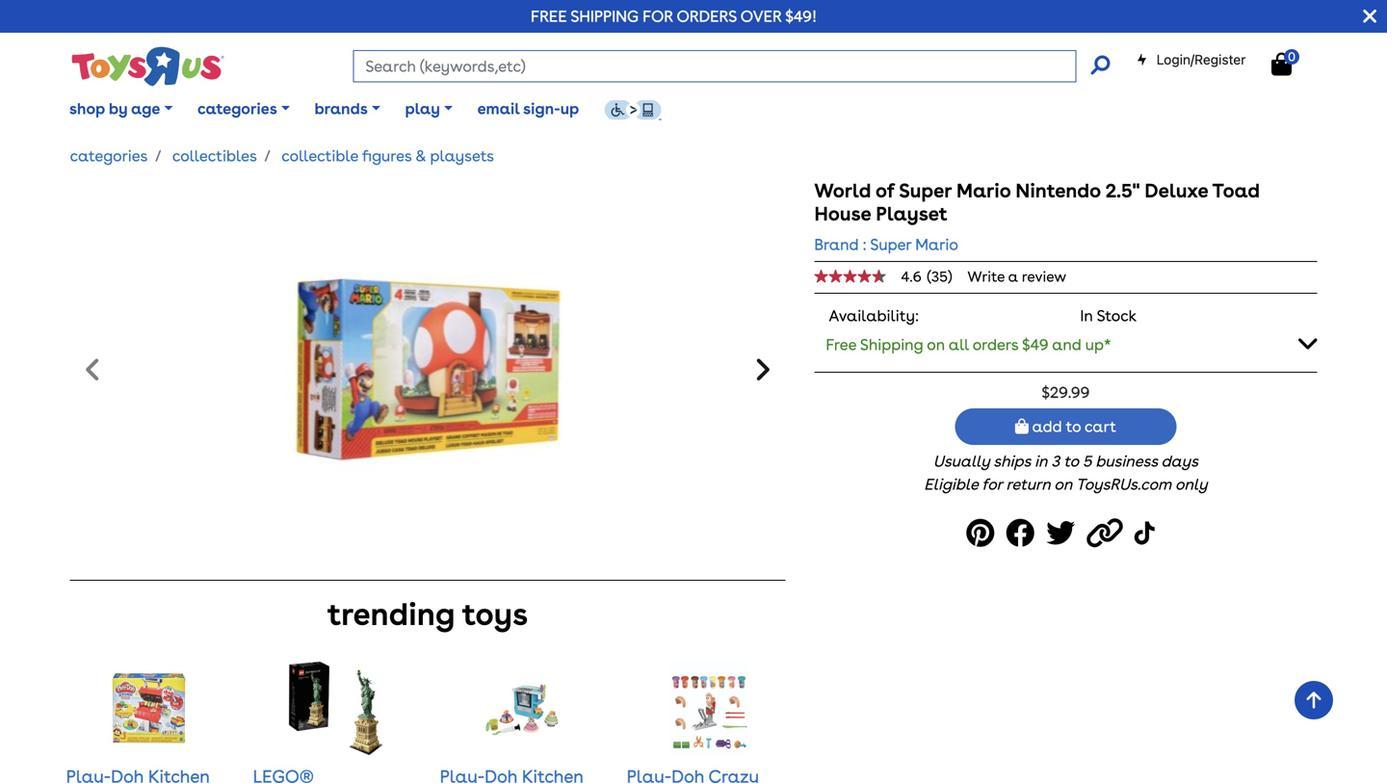 Task type: locate. For each thing, give the bounding box(es) containing it.
to right add
[[1066, 417, 1081, 436]]

1 vertical spatial on
[[1054, 475, 1073, 494]]

menu bar
[[57, 75, 1387, 143]]

world
[[814, 179, 871, 202]]

0 vertical spatial shopping bag image
[[1272, 53, 1292, 76]]

shopping bag image inside 0 link
[[1272, 53, 1292, 76]]

$29.99
[[1042, 383, 1090, 402]]

toad
[[1213, 179, 1260, 202]]

(35)
[[927, 268, 952, 285]]

categories
[[197, 99, 277, 118], [70, 146, 148, 165]]

1 vertical spatial to
[[1064, 452, 1079, 471]]

to
[[1066, 417, 1081, 436], [1064, 452, 1079, 471]]

shopping bag image
[[1272, 53, 1292, 76], [1015, 419, 1029, 434]]

collectibles
[[172, 146, 257, 165]]

playset
[[876, 202, 948, 225]]

play-doh kitchen creations grill 'n stamp playset image
[[109, 660, 188, 757]]

$49
[[1022, 335, 1049, 354]]

on
[[927, 335, 945, 354], [1054, 475, 1073, 494]]

1 horizontal spatial shopping bag image
[[1272, 53, 1292, 76]]

categories up the collectibles link
[[197, 99, 277, 118]]

brand : super mario link
[[814, 233, 958, 256]]

email sign-up
[[477, 99, 579, 118]]

shop
[[69, 99, 105, 118]]

3
[[1051, 452, 1060, 471]]

1 vertical spatial shopping bag image
[[1015, 419, 1029, 434]]

free shipping on all orders $49 and up* button
[[814, 324, 1317, 364]]

playsets
[[430, 146, 494, 165]]

mario left nintendo
[[957, 179, 1011, 202]]

0 vertical spatial to
[[1066, 417, 1081, 436]]

business
[[1096, 452, 1158, 471]]

1 horizontal spatial on
[[1054, 475, 1073, 494]]

4.6
[[901, 268, 922, 285]]

over
[[741, 7, 782, 26]]

mario
[[957, 179, 1011, 202], [915, 235, 958, 254]]

0 vertical spatial on
[[927, 335, 945, 354]]

to inside usually ships in 3 to 5 business days eligible for return on toysrus.com only
[[1064, 452, 1079, 471]]

stock
[[1097, 306, 1137, 325]]

toysrus.com
[[1076, 475, 1172, 494]]

0 horizontal spatial categories
[[70, 146, 148, 165]]

free
[[826, 335, 857, 354]]

0 vertical spatial categories
[[197, 99, 277, 118]]

tiktok image
[[1135, 512, 1160, 555]]

only
[[1175, 475, 1208, 494]]

play button
[[393, 85, 465, 133]]

world of super mario nintendo 2.5" deluxe toad house playset brand : super mario
[[814, 179, 1260, 254]]

orders
[[677, 7, 737, 26]]

in
[[1080, 306, 1093, 325]]

on left the all on the top right of the page
[[927, 335, 945, 354]]

shopping bag image left add
[[1015, 419, 1029, 434]]

super right of
[[899, 179, 952, 202]]

play-doh crazy cuts stylist image
[[670, 660, 749, 757]]

0 horizontal spatial shopping bag image
[[1015, 419, 1029, 434]]

on down 3
[[1054, 475, 1073, 494]]

login/register button
[[1137, 50, 1246, 69]]

categories down shop by age
[[70, 146, 148, 165]]

categories for categories link
[[70, 146, 148, 165]]

world of super mario nintendo 2.5" deluxe toad house playset image number null image
[[270, 179, 586, 565]]

free shipping for orders over $49!
[[531, 7, 817, 26]]

menu bar containing shop by age
[[57, 75, 1387, 143]]

all
[[949, 335, 969, 354]]

0 horizontal spatial on
[[927, 335, 945, 354]]

$49!
[[785, 7, 817, 26]]

shop by age
[[69, 99, 160, 118]]

shipping
[[571, 7, 639, 26]]

email sign-up link
[[465, 85, 592, 133]]

1 vertical spatial categories
[[70, 146, 148, 165]]

super
[[899, 179, 952, 202], [870, 235, 912, 254]]

lego® architecture statue of liberty 21042 building kit (1685 piece) image
[[288, 660, 384, 757]]

play
[[405, 99, 440, 118]]

to right 3
[[1064, 452, 1079, 471]]

categories button
[[185, 85, 302, 133]]

categories inside dropdown button
[[197, 99, 277, 118]]

return
[[1006, 475, 1051, 494]]

0 link
[[1272, 49, 1312, 77]]

4.6 (35)
[[901, 268, 952, 285]]

brands
[[315, 99, 368, 118]]

shopping bag image right login/register
[[1272, 53, 1292, 76]]

house
[[814, 202, 871, 225]]

copy a link to world of super mario nintendo 2.5 image
[[1087, 512, 1129, 555]]

0 vertical spatial super
[[899, 179, 952, 202]]

this icon serves as a link to download the essential accessibility assistive technology app for individuals with physical disabilities. it is featured as part of our commitment to diversity and inclusion. image
[[604, 99, 662, 121]]

2.5"
[[1106, 179, 1140, 202]]

up*
[[1086, 335, 1111, 354]]

1 horizontal spatial categories
[[197, 99, 277, 118]]

email
[[477, 99, 520, 118]]

mario up (35)
[[915, 235, 958, 254]]

ships
[[994, 452, 1031, 471]]

None search field
[[353, 50, 1110, 82]]

collectible figures & playsets
[[282, 146, 494, 165]]

shopping bag image inside add to cart button
[[1015, 419, 1029, 434]]

days
[[1161, 452, 1198, 471]]

super right :
[[870, 235, 912, 254]]



Task type: describe. For each thing, give the bounding box(es) containing it.
share world of super mario nintendo 2.5 image
[[1006, 512, 1041, 555]]

availability:
[[829, 306, 919, 325]]

write a review button
[[968, 268, 1067, 285]]

share a link to world of super mario nintendo 2.5 image
[[1047, 512, 1081, 555]]

shop by age button
[[57, 85, 185, 133]]

add to cart
[[1029, 417, 1117, 436]]

up
[[560, 99, 579, 118]]

shopping bag image for 0 link
[[1272, 53, 1292, 76]]

&
[[415, 146, 426, 165]]

a
[[1008, 268, 1018, 285]]

add
[[1032, 417, 1062, 436]]

brands button
[[302, 85, 393, 133]]

and
[[1052, 335, 1082, 354]]

collectible figures & playsets link
[[282, 146, 494, 165]]

5
[[1083, 452, 1092, 471]]

for
[[982, 475, 1002, 494]]

1 vertical spatial mario
[[915, 235, 958, 254]]

by
[[109, 99, 128, 118]]

shipping
[[860, 335, 923, 354]]

collectible
[[282, 146, 358, 165]]

for
[[643, 7, 673, 26]]

0
[[1288, 49, 1296, 64]]

free
[[531, 7, 567, 26]]

close button image
[[1364, 6, 1377, 27]]

write a review
[[968, 268, 1067, 285]]

toys
[[462, 596, 528, 633]]

play-doh kitchen creations rising cake oven play set image
[[483, 660, 562, 757]]

eligible
[[924, 475, 978, 494]]

free shipping for orders over $49! link
[[531, 7, 817, 26]]

in stock
[[1080, 306, 1137, 325]]

Enter Keyword or Item No. search field
[[353, 50, 1077, 82]]

:
[[863, 235, 867, 254]]

orders
[[973, 335, 1019, 354]]

to inside button
[[1066, 417, 1081, 436]]

1 vertical spatial super
[[870, 235, 912, 254]]

review
[[1022, 268, 1067, 285]]

categories for categories dropdown button on the top of the page
[[197, 99, 277, 118]]

age
[[131, 99, 160, 118]]

usually
[[933, 452, 990, 471]]

trending
[[328, 596, 455, 633]]

in
[[1035, 452, 1048, 471]]

figures
[[362, 146, 412, 165]]

collectibles link
[[172, 146, 257, 165]]

create a pinterest pin for world of super mario nintendo 2.5 image
[[967, 512, 1000, 555]]

on inside dropdown button
[[927, 335, 945, 354]]

cart
[[1085, 417, 1117, 436]]

brand
[[814, 235, 859, 254]]

on inside usually ships in 3 to 5 business days eligible for return on toysrus.com only
[[1054, 475, 1073, 494]]

login/register
[[1157, 52, 1246, 67]]

write
[[968, 268, 1005, 285]]

of
[[876, 179, 895, 202]]

categories link
[[70, 146, 148, 165]]

trending toys
[[328, 596, 528, 633]]

0 vertical spatial mario
[[957, 179, 1011, 202]]

add to cart button
[[955, 409, 1177, 445]]

nintendo
[[1016, 179, 1101, 202]]

deluxe
[[1145, 179, 1208, 202]]

usually ships in 3 to 5 business days eligible for return on toysrus.com only
[[924, 452, 1208, 494]]

shopping bag image for add to cart button
[[1015, 419, 1029, 434]]

free shipping on all orders $49 and up*
[[826, 335, 1111, 354]]

toys r us image
[[70, 45, 224, 88]]

sign-
[[523, 99, 560, 118]]



Task type: vqa. For each thing, say whether or not it's contained in the screenshot.
second the 8 from the left
no



